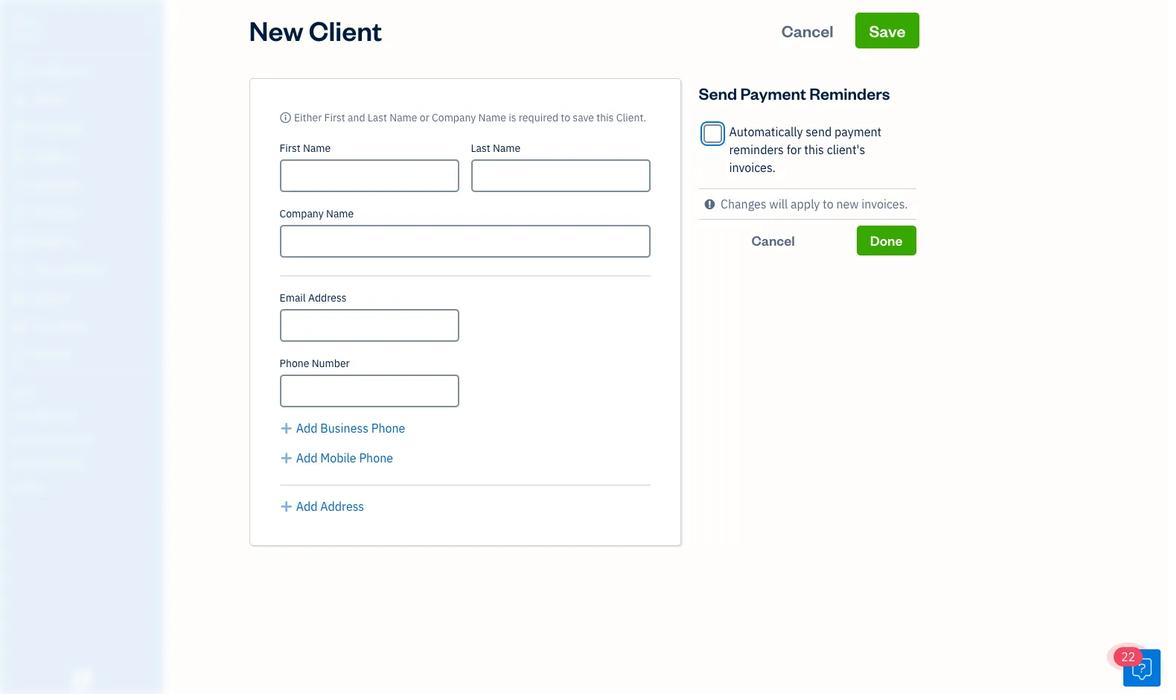 Task type: describe. For each thing, give the bounding box(es) containing it.
1 vertical spatial cancel
[[752, 232, 796, 249]]

name for company name
[[326, 207, 354, 221]]

1 horizontal spatial first
[[325, 111, 345, 124]]

add address
[[296, 499, 364, 514]]

reminders
[[730, 142, 784, 157]]

freshbooks image
[[70, 671, 94, 688]]

required
[[519, 111, 559, 124]]

either
[[294, 111, 322, 124]]

money image
[[10, 291, 28, 306]]

name for last name
[[493, 142, 521, 155]]

add mobile phone
[[296, 451, 393, 466]]

save
[[573, 111, 595, 124]]

1 vertical spatial last
[[471, 142, 491, 155]]

company name
[[280, 207, 354, 221]]

name for first name
[[303, 142, 331, 155]]

Company Name text field
[[280, 225, 651, 258]]

dashboard image
[[10, 65, 28, 80]]

invoice image
[[10, 150, 28, 165]]

done button
[[857, 226, 917, 256]]

send
[[806, 124, 832, 139]]

22 button
[[1115, 647, 1162, 687]]

items and services image
[[11, 434, 159, 446]]

client
[[309, 13, 382, 48]]

main element
[[0, 0, 201, 694]]

0 vertical spatial company
[[432, 111, 476, 124]]

plus image for add address
[[280, 498, 293, 516]]

expense image
[[10, 206, 28, 221]]

new
[[837, 197, 859, 212]]

exclamationcircle image
[[705, 195, 715, 213]]

new client
[[249, 13, 382, 48]]

0 vertical spatial this
[[597, 111, 614, 124]]

email address
[[280, 291, 347, 305]]

add business phone
[[296, 421, 406, 436]]

0 horizontal spatial first
[[280, 142, 301, 155]]

email
[[280, 291, 306, 305]]

name left is on the top of the page
[[479, 111, 507, 124]]

number
[[312, 357, 350, 370]]

0 vertical spatial cancel
[[782, 20, 834, 41]]

add for add business phone
[[296, 421, 318, 436]]

apps image
[[11, 386, 159, 398]]

phone number
[[280, 357, 350, 370]]

add for add address
[[296, 499, 318, 514]]

taras owner
[[12, 13, 41, 41]]

add for add mobile phone
[[296, 451, 318, 466]]

invoices. inside automatically send payment reminders for this client's invoices.
[[730, 160, 776, 175]]

phone for add mobile phone
[[359, 451, 393, 466]]

team members image
[[11, 410, 159, 422]]

bank connections image
[[11, 457, 159, 469]]

0 horizontal spatial company
[[280, 207, 324, 221]]

address for email address
[[308, 291, 347, 305]]

project image
[[10, 235, 28, 250]]

and
[[348, 111, 365, 124]]

owner
[[12, 30, 39, 41]]

taras
[[12, 13, 41, 28]]

0 vertical spatial to
[[561, 111, 571, 124]]

reminders
[[810, 83, 891, 104]]

add mobile phone button
[[280, 449, 393, 467]]

settings image
[[11, 481, 159, 493]]

apply
[[791, 197, 821, 212]]

payment
[[835, 124, 882, 139]]

plus image
[[280, 449, 293, 467]]

client's
[[827, 142, 866, 157]]

add business phone button
[[280, 419, 406, 437]]

client.
[[617, 111, 647, 124]]

save button
[[856, 13, 920, 48]]

is
[[509, 111, 517, 124]]

0 vertical spatial cancel button
[[769, 13, 848, 48]]



Task type: locate. For each thing, give the bounding box(es) containing it.
automatically send payment reminders for this client's invoices.
[[730, 124, 882, 175]]

will
[[770, 197, 788, 212]]

invoices. down reminders
[[730, 160, 776, 175]]

cancel down will
[[752, 232, 796, 249]]

this
[[597, 111, 614, 124], [805, 142, 825, 157]]

invoices. up done
[[862, 197, 909, 212]]

cancel up send payment reminders
[[782, 20, 834, 41]]

0 vertical spatial last
[[368, 111, 387, 124]]

0 vertical spatial first
[[325, 111, 345, 124]]

phone down phone number text box
[[372, 421, 406, 436]]

1 horizontal spatial to
[[823, 197, 834, 212]]

1 add from the top
[[296, 421, 318, 436]]

name
[[390, 111, 418, 124], [479, 111, 507, 124], [303, 142, 331, 155], [493, 142, 521, 155], [326, 207, 354, 221]]

add inside button
[[296, 421, 318, 436]]

name left or
[[390, 111, 418, 124]]

timer image
[[10, 263, 28, 278]]

plus image left "add address"
[[280, 498, 293, 516]]

last down either first and last name or company name is required to save this client.
[[471, 142, 491, 155]]

name down either
[[303, 142, 331, 155]]

phone
[[280, 357, 310, 370], [372, 421, 406, 436], [359, 451, 393, 466]]

changes
[[721, 197, 767, 212]]

company right or
[[432, 111, 476, 124]]

this down send
[[805, 142, 825, 157]]

business
[[321, 421, 369, 436]]

address inside 'add address' button
[[321, 499, 364, 514]]

address right email
[[308, 291, 347, 305]]

1 vertical spatial first
[[280, 142, 301, 155]]

1 vertical spatial address
[[321, 499, 364, 514]]

report image
[[10, 348, 28, 363]]

address down add mobile phone
[[321, 499, 364, 514]]

automatically
[[730, 124, 804, 139]]

cancel button down will
[[699, 226, 848, 256]]

address for add address
[[321, 499, 364, 514]]

0 vertical spatial add
[[296, 421, 318, 436]]

payment
[[741, 83, 807, 104]]

either first and last name or company name is required to save this client.
[[294, 111, 647, 124]]

3 add from the top
[[296, 499, 318, 514]]

add right plus icon
[[296, 451, 318, 466]]

save
[[870, 20, 906, 41]]

address
[[308, 291, 347, 305], [321, 499, 364, 514]]

to
[[561, 111, 571, 124], [823, 197, 834, 212]]

cancel button up send payment reminders
[[769, 13, 848, 48]]

first
[[325, 111, 345, 124], [280, 142, 301, 155]]

payment image
[[10, 178, 28, 193]]

this right save
[[597, 111, 614, 124]]

0 vertical spatial plus image
[[280, 419, 293, 437]]

last name
[[471, 142, 521, 155]]

1 horizontal spatial this
[[805, 142, 825, 157]]

changes will apply to new invoices.
[[721, 197, 909, 212]]

cancel
[[782, 20, 834, 41], [752, 232, 796, 249]]

or
[[420, 111, 430, 124]]

2 plus image from the top
[[280, 498, 293, 516]]

0 horizontal spatial this
[[597, 111, 614, 124]]

0 horizontal spatial last
[[368, 111, 387, 124]]

First Name text field
[[280, 159, 459, 192]]

for
[[787, 142, 802, 157]]

resource center badge image
[[1124, 650, 1162, 687]]

2 vertical spatial add
[[296, 499, 318, 514]]

phone inside button
[[372, 421, 406, 436]]

primary image
[[280, 111, 292, 124]]

1 vertical spatial phone
[[372, 421, 406, 436]]

invoices.
[[730, 160, 776, 175], [862, 197, 909, 212]]

add address button
[[280, 498, 364, 516]]

new
[[249, 13, 304, 48]]

22
[[1122, 650, 1136, 665]]

this inside automatically send payment reminders for this client's invoices.
[[805, 142, 825, 157]]

1 vertical spatial company
[[280, 207, 324, 221]]

0 vertical spatial invoices.
[[730, 160, 776, 175]]

0 vertical spatial address
[[308, 291, 347, 305]]

plus image
[[280, 419, 293, 437], [280, 498, 293, 516]]

company
[[432, 111, 476, 124], [280, 207, 324, 221]]

send payment reminders
[[699, 83, 891, 104]]

1 horizontal spatial last
[[471, 142, 491, 155]]

0 vertical spatial phone
[[280, 357, 310, 370]]

add left business
[[296, 421, 318, 436]]

1 vertical spatial add
[[296, 451, 318, 466]]

0 horizontal spatial to
[[561, 111, 571, 124]]

phone right mobile
[[359, 451, 393, 466]]

last
[[368, 111, 387, 124], [471, 142, 491, 155]]

chart image
[[10, 320, 28, 335]]

add down add mobile phone button
[[296, 499, 318, 514]]

phone inside button
[[359, 451, 393, 466]]

2 vertical spatial phone
[[359, 451, 393, 466]]

1 horizontal spatial invoices.
[[862, 197, 909, 212]]

name down first name text field at the top left of the page
[[326, 207, 354, 221]]

1 vertical spatial cancel button
[[699, 226, 848, 256]]

1 vertical spatial this
[[805, 142, 825, 157]]

1 horizontal spatial company
[[432, 111, 476, 124]]

plus image up plus icon
[[280, 419, 293, 437]]

cancel button
[[769, 13, 848, 48], [699, 226, 848, 256]]

phone for add business phone
[[372, 421, 406, 436]]

1 plus image from the top
[[280, 419, 293, 437]]

done
[[871, 232, 903, 249]]

0 horizontal spatial invoices.
[[730, 160, 776, 175]]

first name
[[280, 142, 331, 155]]

mobile
[[321, 451, 357, 466]]

1 vertical spatial plus image
[[280, 498, 293, 516]]

2 add from the top
[[296, 451, 318, 466]]

first down 'primary' icon
[[280, 142, 301, 155]]

phone left number
[[280, 357, 310, 370]]

Last Name text field
[[471, 159, 651, 192]]

company down the "first name"
[[280, 207, 324, 221]]

estimate image
[[10, 121, 28, 136]]

client image
[[10, 93, 28, 108]]

Phone Number text field
[[280, 375, 459, 408]]

first left the and at the top left of page
[[325, 111, 345, 124]]

Email Address text field
[[280, 309, 459, 342]]

to left "new"
[[823, 197, 834, 212]]

1 vertical spatial invoices.
[[862, 197, 909, 212]]

name down is on the top of the page
[[493, 142, 521, 155]]

add
[[296, 421, 318, 436], [296, 451, 318, 466], [296, 499, 318, 514]]

send
[[699, 83, 738, 104]]

plus image for add business phone
[[280, 419, 293, 437]]

last right the and at the top left of page
[[368, 111, 387, 124]]

to left save
[[561, 111, 571, 124]]

1 vertical spatial to
[[823, 197, 834, 212]]



Task type: vqa. For each thing, say whether or not it's contained in the screenshot.
9,
no



